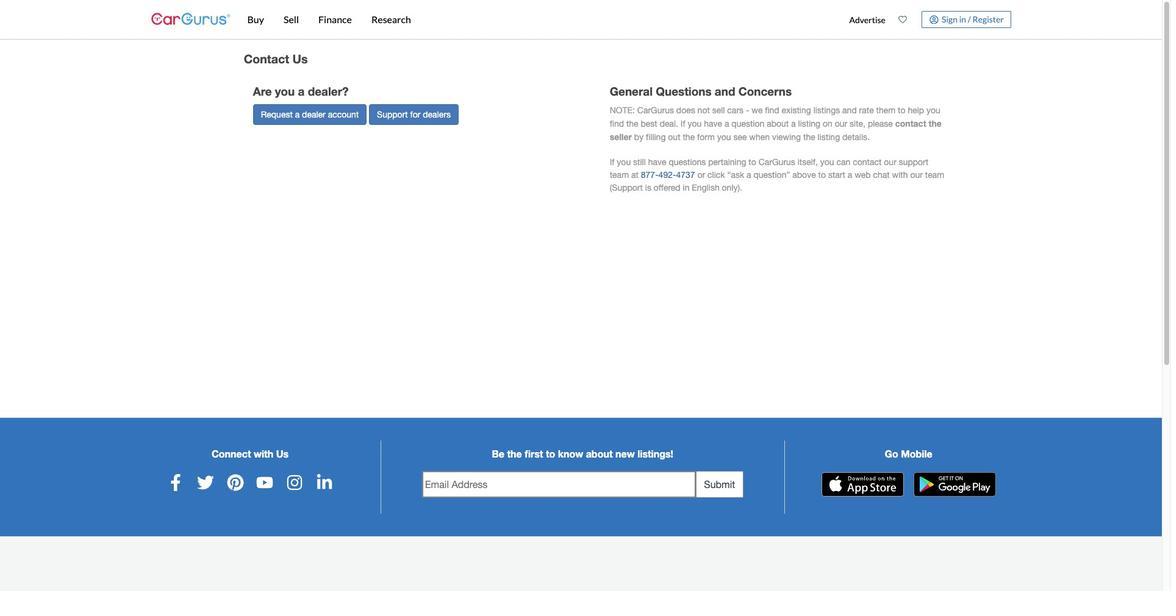 Task type: describe. For each thing, give the bounding box(es) containing it.
mobile
[[901, 448, 933, 460]]

saved cars image
[[899, 15, 907, 24]]

by filling out the form you see when viewing the listing details.
[[632, 133, 870, 142]]

contact inside contact the seller
[[896, 118, 927, 129]]

request a dealer account
[[261, 110, 359, 120]]

best
[[641, 119, 658, 129]]

support for dealers
[[377, 110, 451, 120]]

or
[[698, 170, 705, 180]]

contact
[[244, 52, 289, 66]]

at
[[631, 170, 639, 180]]

submit
[[704, 480, 735, 491]]

can
[[837, 158, 851, 167]]

finance
[[318, 13, 352, 25]]

know
[[558, 448, 583, 460]]

a up request a dealer account link
[[298, 85, 305, 98]]

-
[[746, 106, 749, 115]]

dealers
[[423, 110, 451, 120]]

user icon image
[[930, 15, 939, 24]]

4737
[[676, 170, 695, 180]]

"ask
[[728, 170, 744, 180]]

0 horizontal spatial about
[[586, 448, 613, 460]]

request
[[261, 110, 293, 120]]

if you still have questions pertaining to cargurus itself, you can contact our support team at
[[610, 158, 929, 180]]

question
[[732, 119, 765, 129]]

to right first in the bottom of the page
[[546, 448, 555, 460]]

a left "dealer"
[[295, 110, 300, 120]]

general
[[610, 85, 653, 98]]

advertise
[[850, 14, 886, 25]]

1 horizontal spatial find
[[765, 106, 780, 115]]

are you a dealer?
[[253, 85, 349, 98]]

sign in / register link
[[922, 11, 1011, 28]]

you down does
[[688, 119, 702, 129]]

in inside menu
[[960, 14, 966, 24]]

contact inside if you still have questions pertaining to cargurus itself, you can contact our support team at
[[853, 158, 882, 167]]

have inside "note: cargurus does not sell cars - we find existing listings and rate them to help you find the best deal. if you have a question about a listing on our site, please"
[[704, 119, 722, 129]]

1 vertical spatial listing
[[818, 133, 840, 142]]

the right be in the bottom left of the page
[[507, 448, 522, 460]]

above
[[793, 170, 816, 180]]

still
[[633, 158, 646, 167]]

deal.
[[660, 119, 678, 129]]

contact us
[[244, 52, 308, 66]]

if inside "note: cargurus does not sell cars - we find existing listings and rate them to help you find the best deal. if you have a question about a listing on our site, please"
[[681, 119, 686, 129]]

question"
[[754, 170, 790, 180]]

seller
[[610, 132, 632, 142]]

account
[[328, 110, 359, 120]]

support
[[899, 158, 929, 167]]

have inside if you still have questions pertaining to cargurus itself, you can contact our support team at
[[648, 158, 667, 167]]

filling
[[646, 133, 666, 142]]

go
[[885, 448, 899, 460]]

go mobile
[[885, 448, 933, 460]]

general questions and concerns
[[610, 85, 792, 98]]

menu containing sign in / register
[[843, 2, 1011, 37]]

questions
[[669, 158, 706, 167]]

english
[[692, 183, 720, 193]]

submit button
[[696, 472, 744, 498]]

to inside "note: cargurus does not sell cars - we find existing listings and rate them to help you find the best deal. if you have a question about a listing on our site, please"
[[898, 106, 906, 115]]

dealer?
[[308, 85, 349, 98]]

research button
[[362, 0, 421, 39]]

buy
[[247, 13, 264, 25]]

chat
[[873, 170, 890, 180]]

finance button
[[309, 0, 362, 39]]

twitter image
[[197, 475, 214, 492]]

new
[[616, 448, 635, 460]]

help
[[908, 106, 924, 115]]

cargurus logo homepage link link
[[151, 2, 230, 37]]

sell
[[284, 13, 299, 25]]

you up the start
[[820, 158, 834, 167]]

concerns
[[739, 85, 792, 98]]

the inside "note: cargurus does not sell cars - we find existing listings and rate them to help you find the best deal. if you have a question about a listing on our site, please"
[[627, 119, 639, 129]]

cargurus inside "note: cargurus does not sell cars - we find existing listings and rate them to help you find the best deal. if you have a question about a listing on our site, please"
[[637, 106, 674, 115]]

research
[[372, 13, 411, 25]]

click
[[708, 170, 725, 180]]

listing inside "note: cargurus does not sell cars - we find existing listings and rate them to help you find the best deal. if you have a question about a listing on our site, please"
[[798, 119, 821, 129]]

support
[[377, 110, 408, 120]]

1 vertical spatial us
[[276, 448, 289, 460]]

does
[[677, 106, 695, 115]]

you right help
[[927, 106, 941, 115]]

for
[[410, 110, 421, 120]]

menu bar containing buy
[[230, 0, 843, 39]]

facebook image
[[167, 475, 184, 492]]

them
[[876, 106, 896, 115]]

877-492-4737 link
[[641, 170, 695, 180]]

details.
[[843, 133, 870, 142]]

are
[[253, 85, 272, 98]]

you right are
[[275, 85, 295, 98]]

questions
[[656, 85, 712, 98]]



Task type: vqa. For each thing, say whether or not it's contained in the screenshot.
car to the top
no



Task type: locate. For each thing, give the bounding box(es) containing it.
download on the app store image
[[822, 473, 904, 497]]

0 vertical spatial cargurus
[[637, 106, 674, 115]]

our inside "or click "ask a question" above to start a web chat with our team (support is offered in english only)."
[[911, 170, 923, 180]]

0 vertical spatial about
[[767, 119, 789, 129]]

or click "ask a question" above to start a web chat with our team (support is offered in english only).
[[610, 170, 945, 193]]

site,
[[850, 119, 866, 129]]

team
[[610, 170, 629, 180], [925, 170, 945, 180]]

1 vertical spatial and
[[843, 106, 857, 115]]

our down support
[[911, 170, 923, 180]]

0 horizontal spatial our
[[835, 119, 848, 129]]

1 vertical spatial have
[[648, 158, 667, 167]]

in down 4737
[[683, 183, 690, 193]]

the inside contact the seller
[[929, 118, 942, 129]]

about up the viewing
[[767, 119, 789, 129]]

our inside if you still have questions pertaining to cargurus itself, you can contact our support team at
[[884, 158, 897, 167]]

our
[[835, 119, 848, 129], [884, 158, 897, 167], [911, 170, 923, 180]]

sign in / register
[[942, 14, 1004, 24]]

0 vertical spatial in
[[960, 14, 966, 24]]

team inside if you still have questions pertaining to cargurus itself, you can contact our support team at
[[610, 170, 629, 180]]

contact
[[896, 118, 927, 129], [853, 158, 882, 167]]

0 horizontal spatial and
[[715, 85, 735, 98]]

1 vertical spatial contact
[[853, 158, 882, 167]]

with right chat
[[892, 170, 908, 180]]

sell
[[712, 106, 725, 115]]

1 vertical spatial in
[[683, 183, 690, 193]]

first
[[525, 448, 543, 460]]

and inside "note: cargurus does not sell cars - we find existing listings and rate them to help you find the best deal. if you have a question about a listing on our site, please"
[[843, 106, 857, 115]]

1 horizontal spatial have
[[704, 119, 722, 129]]

see
[[734, 133, 747, 142]]

cargurus
[[637, 106, 674, 115], [759, 158, 796, 167]]

register
[[973, 14, 1004, 24]]

0 vertical spatial us
[[293, 52, 308, 66]]

you left the still
[[617, 158, 631, 167]]

0 horizontal spatial have
[[648, 158, 667, 167]]

1 horizontal spatial in
[[960, 14, 966, 24]]

in left /
[[960, 14, 966, 24]]

linkedin image
[[316, 475, 333, 492]]

youtube image
[[257, 475, 274, 492]]

a
[[298, 85, 305, 98], [295, 110, 300, 120], [725, 119, 729, 129], [791, 119, 796, 129], [747, 170, 751, 180], [848, 170, 853, 180]]

to inside "or click "ask a question" above to start a web chat with our team (support is offered in english only)."
[[819, 170, 826, 180]]

0 vertical spatial listing
[[798, 119, 821, 129]]

the right out
[[683, 133, 695, 142]]

0 vertical spatial have
[[704, 119, 722, 129]]

to left help
[[898, 106, 906, 115]]

to up 'question"'
[[749, 158, 756, 167]]

a left web
[[848, 170, 853, 180]]

Email Address email field
[[423, 472, 695, 498]]

2 horizontal spatial our
[[911, 170, 923, 180]]

support for dealers link
[[369, 104, 459, 125]]

a down sell
[[725, 119, 729, 129]]

find
[[765, 106, 780, 115], [610, 119, 624, 129]]

0 horizontal spatial find
[[610, 119, 624, 129]]

1 horizontal spatial our
[[884, 158, 897, 167]]

you left see at the top right of page
[[717, 133, 731, 142]]

be
[[492, 448, 505, 460]]

us up are you a dealer?
[[293, 52, 308, 66]]

have down sell
[[704, 119, 722, 129]]

connect
[[212, 448, 251, 460]]

with up the youtube icon
[[254, 448, 273, 460]]

the
[[929, 118, 942, 129], [627, 119, 639, 129], [683, 133, 695, 142], [804, 133, 816, 142], [507, 448, 522, 460]]

cargurus logo homepage link image
[[151, 2, 230, 37]]

0 vertical spatial our
[[835, 119, 848, 129]]

the up by
[[627, 119, 639, 129]]

1 horizontal spatial cargurus
[[759, 158, 796, 167]]

contact the seller
[[610, 118, 942, 142]]

team up (support
[[610, 170, 629, 180]]

find right we on the top right of page
[[765, 106, 780, 115]]

our up chat
[[884, 158, 897, 167]]

to
[[898, 106, 906, 115], [749, 158, 756, 167], [819, 170, 826, 180], [546, 448, 555, 460]]

existing
[[782, 106, 811, 115]]

web
[[855, 170, 871, 180]]

0 vertical spatial find
[[765, 106, 780, 115]]

1 team from the left
[[610, 170, 629, 180]]

1 vertical spatial find
[[610, 119, 624, 129]]

about inside "note: cargurus does not sell cars - we find existing listings and rate them to help you find the best deal. if you have a question about a listing on our site, please"
[[767, 119, 789, 129]]

cargurus inside if you still have questions pertaining to cargurus itself, you can contact our support team at
[[759, 158, 796, 167]]

and up sell
[[715, 85, 735, 98]]

menu bar
[[230, 0, 843, 39]]

2 team from the left
[[925, 170, 945, 180]]

492-
[[659, 170, 676, 180]]

if
[[681, 119, 686, 129], [610, 158, 615, 167]]

to left the start
[[819, 170, 826, 180]]

1 horizontal spatial team
[[925, 170, 945, 180]]

0 horizontal spatial contact
[[853, 158, 882, 167]]

team inside "or click "ask a question" above to start a web chat with our team (support is offered in english only)."
[[925, 170, 945, 180]]

1 vertical spatial if
[[610, 158, 615, 167]]

listing
[[798, 119, 821, 129], [818, 133, 840, 142]]

/
[[968, 14, 971, 24]]

offered
[[654, 183, 681, 193]]

0 horizontal spatial team
[[610, 170, 629, 180]]

team down support
[[925, 170, 945, 180]]

rate
[[859, 106, 874, 115]]

1 vertical spatial our
[[884, 158, 897, 167]]

dealer
[[302, 110, 326, 120]]

contact up web
[[853, 158, 882, 167]]

us up instagram icon at the left bottom of the page
[[276, 448, 289, 460]]

1 vertical spatial about
[[586, 448, 613, 460]]

pinterest image
[[227, 475, 244, 492]]

0 vertical spatial with
[[892, 170, 908, 180]]

0 horizontal spatial in
[[683, 183, 690, 193]]

the right please
[[929, 118, 942, 129]]

a down "existing"
[[791, 119, 796, 129]]

is
[[645, 183, 652, 193]]

and
[[715, 85, 735, 98], [843, 106, 857, 115]]

connect with us
[[212, 448, 289, 460]]

start
[[828, 170, 846, 180]]

if inside if you still have questions pertaining to cargurus itself, you can contact our support team at
[[610, 158, 615, 167]]

itself,
[[798, 158, 818, 167]]

in inside "or click "ask a question" above to start a web chat with our team (support is offered in english only)."
[[683, 183, 690, 193]]

1 vertical spatial with
[[254, 448, 273, 460]]

2 vertical spatial our
[[911, 170, 923, 180]]

our for can
[[884, 158, 897, 167]]

cars
[[727, 106, 744, 115]]

0 horizontal spatial if
[[610, 158, 615, 167]]

about
[[767, 119, 789, 129], [586, 448, 613, 460]]

cargurus up best
[[637, 106, 674, 115]]

only).
[[722, 183, 743, 193]]

1 horizontal spatial contact
[[896, 118, 927, 129]]

with inside "or click "ask a question" above to start a web chat with our team (support is offered in english only)."
[[892, 170, 908, 180]]

0 horizontal spatial cargurus
[[637, 106, 674, 115]]

about left new at right
[[586, 448, 613, 460]]

0 horizontal spatial with
[[254, 448, 273, 460]]

buy button
[[238, 0, 274, 39]]

and up site,
[[843, 106, 857, 115]]

request a dealer account link
[[253, 104, 367, 125]]

listings!
[[638, 448, 674, 460]]

1 horizontal spatial with
[[892, 170, 908, 180]]

with
[[892, 170, 908, 180], [254, 448, 273, 460]]

viewing
[[772, 133, 801, 142]]

you
[[275, 85, 295, 98], [927, 106, 941, 115], [688, 119, 702, 129], [717, 133, 731, 142], [617, 158, 631, 167], [820, 158, 834, 167]]

advertise link
[[843, 2, 892, 37]]

0 vertical spatial and
[[715, 85, 735, 98]]

877-
[[641, 170, 659, 180]]

instagram image
[[286, 475, 303, 492]]

1 horizontal spatial us
[[293, 52, 308, 66]]

1 horizontal spatial about
[[767, 119, 789, 129]]

our for chat
[[911, 170, 923, 180]]

on
[[823, 119, 833, 129]]

when
[[749, 133, 770, 142]]

1 horizontal spatial and
[[843, 106, 857, 115]]

we
[[752, 106, 763, 115]]

to inside if you still have questions pertaining to cargurus itself, you can contact our support team at
[[749, 158, 756, 167]]

have up 877-
[[648, 158, 667, 167]]

contact down help
[[896, 118, 927, 129]]

listing left on
[[798, 119, 821, 129]]

(support
[[610, 183, 643, 193]]

our inside "note: cargurus does not sell cars - we find existing listings and rate them to help you find the best deal. if you have a question about a listing on our site, please"
[[835, 119, 848, 129]]

sell button
[[274, 0, 309, 39]]

cargurus up 'question"'
[[759, 158, 796, 167]]

not
[[698, 106, 710, 115]]

our right on
[[835, 119, 848, 129]]

be the first to know about new listings!
[[492, 448, 674, 460]]

if down seller
[[610, 158, 615, 167]]

by
[[634, 133, 644, 142]]

the right the viewing
[[804, 133, 816, 142]]

0 vertical spatial if
[[681, 119, 686, 129]]

0 vertical spatial contact
[[896, 118, 927, 129]]

0 horizontal spatial us
[[276, 448, 289, 460]]

us
[[293, 52, 308, 66], [276, 448, 289, 460]]

listing down on
[[818, 133, 840, 142]]

please
[[868, 119, 893, 129]]

877-492-4737
[[641, 170, 695, 180]]

listings
[[814, 106, 840, 115]]

if down does
[[681, 119, 686, 129]]

note:
[[610, 106, 635, 115]]

pertaining
[[708, 158, 746, 167]]

have
[[704, 119, 722, 129], [648, 158, 667, 167]]

form
[[697, 133, 715, 142]]

1 horizontal spatial if
[[681, 119, 686, 129]]

menu
[[843, 2, 1011, 37]]

a right "ask at the right of page
[[747, 170, 751, 180]]

find up seller
[[610, 119, 624, 129]]

get it on google play image
[[914, 473, 996, 497]]

note: cargurus does not sell cars - we find existing listings and rate them to help you find the best deal. if you have a question about a listing on our site, please
[[610, 106, 941, 129]]

1 vertical spatial cargurus
[[759, 158, 796, 167]]



